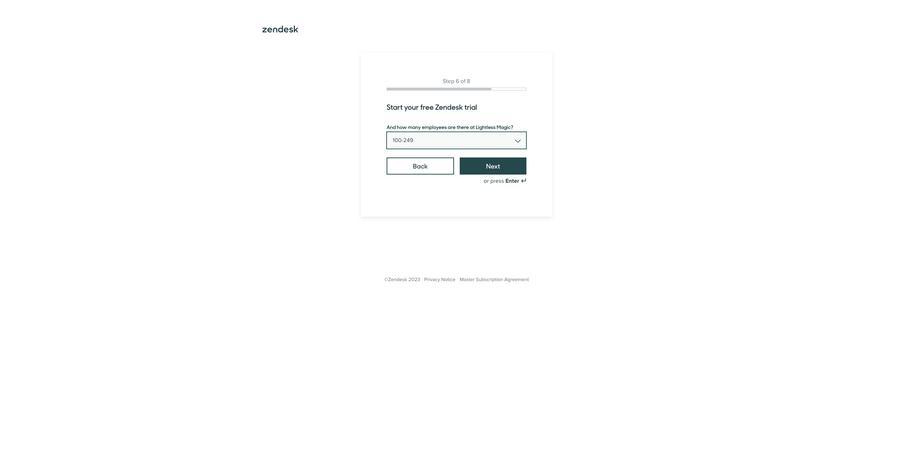 Task type: locate. For each thing, give the bounding box(es) containing it.
enter
[[506, 178, 519, 185]]

and how many employees are there at lightless magic ?
[[387, 123, 513, 131]]

many
[[408, 123, 421, 131]]

your
[[404, 102, 419, 112]]

magic
[[497, 123, 511, 131]]

zendesk
[[435, 102, 463, 112]]

step
[[443, 78, 454, 85]]

step 6 of 8
[[443, 78, 470, 85]]

or
[[484, 178, 489, 185]]

©zendesk 2023
[[384, 277, 420, 283]]

of
[[461, 78, 466, 85]]

lightless
[[476, 123, 496, 131]]

there
[[457, 123, 469, 131]]

start
[[387, 102, 403, 112]]

back button
[[387, 158, 454, 175]]

next
[[486, 162, 500, 171]]

or press enter
[[484, 178, 519, 185]]

6
[[456, 78, 459, 85]]

back
[[413, 162, 428, 171]]

next button
[[460, 158, 527, 175]]

free
[[420, 102, 434, 112]]

?
[[511, 123, 513, 131]]

©zendesk
[[384, 277, 407, 283]]



Task type: vqa. For each thing, say whether or not it's contained in the screenshot.
Back button on the top left
yes



Task type: describe. For each thing, give the bounding box(es) containing it.
how
[[397, 123, 407, 131]]

and
[[387, 123, 396, 131]]

at
[[470, 123, 475, 131]]

master subscription agreement link
[[460, 277, 529, 283]]

subscription
[[476, 277, 503, 283]]

2023
[[408, 277, 420, 283]]

master
[[460, 277, 475, 283]]

zendesk image
[[263, 26, 298, 33]]

privacy notice
[[424, 277, 456, 283]]

©zendesk 2023 link
[[384, 277, 420, 283]]

press
[[490, 178, 504, 185]]

8
[[467, 78, 470, 85]]

privacy
[[424, 277, 440, 283]]

notice
[[441, 277, 456, 283]]

start your free zendesk trial
[[387, 102, 477, 112]]

employees
[[422, 123, 447, 131]]

trial
[[464, 102, 477, 112]]

privacy notice link
[[424, 277, 456, 283]]

are
[[448, 123, 456, 131]]

master subscription agreement
[[460, 277, 529, 283]]

agreement
[[504, 277, 529, 283]]

enter image
[[521, 178, 527, 184]]



